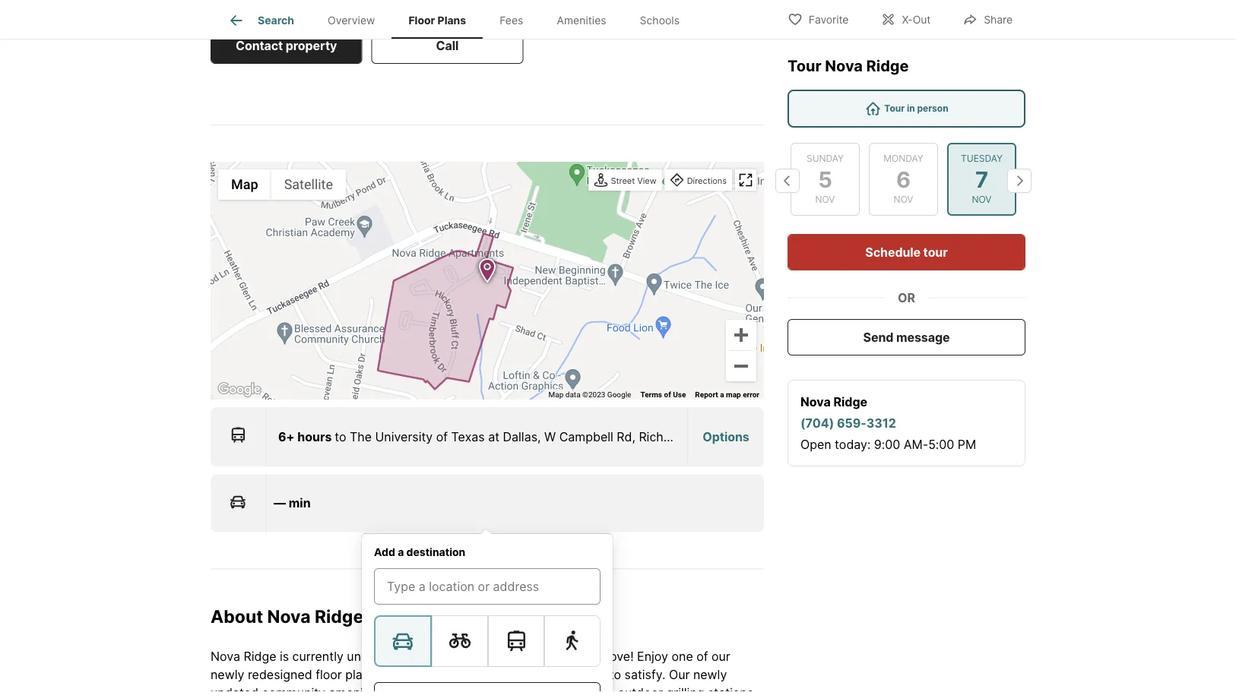 Task type: locate. For each thing, give the bounding box(es) containing it.
0 vertical spatial to
[[335, 430, 346, 444]]

use
[[673, 390, 686, 399]]

newly
[[211, 668, 244, 682], [693, 668, 727, 682]]

map button
[[218, 169, 271, 200]]

report
[[695, 390, 718, 399]]

search
[[258, 14, 294, 27]]

0 horizontal spatial newly
[[211, 668, 244, 682]]

sure
[[581, 668, 606, 682]]

outdoor
[[618, 686, 663, 693]]

to left the at the bottom
[[335, 430, 346, 444]]

data
[[566, 390, 581, 399]]

map
[[726, 390, 741, 399]]

1 vertical spatial that
[[533, 668, 556, 682]]

ridge left "is"
[[244, 649, 276, 664]]

report a map error
[[695, 390, 760, 399]]

to down the 'love!'
[[610, 668, 621, 682]]

enjoy
[[637, 649, 668, 664]]

pool,
[[586, 686, 614, 693]]

list box
[[374, 616, 601, 667]]

1 horizontal spatial tour
[[885, 103, 905, 114]]

texas
[[451, 430, 485, 444]]

sunday
[[807, 153, 844, 164]]

floor plans
[[409, 14, 466, 27]]

our
[[712, 649, 731, 664]]

menu bar
[[218, 169, 346, 200]]

nova inside nova ridge (704) 659-3312 open today: 9:00 am-5:00 pm
[[801, 395, 831, 409]]

plans
[[345, 668, 376, 682]]

map for map data ©2023 google
[[549, 390, 564, 399]]

out
[[913, 13, 931, 26]]

rd,
[[617, 430, 636, 444]]

nova up (704)
[[801, 395, 831, 409]]

nova down favorite
[[825, 57, 863, 75]]

map region
[[97, 161, 876, 551]]

featuring
[[379, 668, 431, 682]]

tuesday
[[961, 153, 1003, 164]]

a right include
[[432, 686, 439, 693]]

newly up updated
[[211, 668, 244, 682]]

a inside nova ridge is currently undergoing exciting renovations that you will love!  enjoy one of our newly redesigned floor plans featuring spacious layouts that are sure to satisfy. our newly updated community amenities include a lounge-worthy sparkling pool, outdoor grilling station
[[432, 686, 439, 693]]

0 horizontal spatial to
[[335, 430, 346, 444]]

1 horizontal spatial a
[[432, 686, 439, 693]]

menu bar containing map
[[218, 169, 346, 200]]

nov for 7
[[972, 194, 992, 205]]

a left 'map'
[[720, 390, 724, 399]]

hours
[[297, 430, 332, 444]]

0 horizontal spatial of
[[436, 430, 448, 444]]

7
[[975, 166, 989, 193]]

map for map
[[231, 177, 258, 193]]

1 horizontal spatial to
[[610, 668, 621, 682]]

tx,
[[710, 430, 729, 444]]

map inside popup button
[[231, 177, 258, 193]]

destination
[[406, 546, 466, 559]]

tab list containing search
[[211, 0, 709, 39]]

0 horizontal spatial tour
[[788, 57, 822, 75]]

nova up "is"
[[267, 606, 311, 628]]

nov inside sunday 5 nov
[[816, 194, 835, 205]]

tour left in
[[885, 103, 905, 114]]

send message
[[863, 330, 950, 345]]

1 vertical spatial to
[[610, 668, 621, 682]]

nov inside monday 6 nov
[[894, 194, 914, 205]]

nov down "6"
[[894, 194, 914, 205]]

next image
[[1007, 169, 1032, 193]]

terms of use link
[[641, 390, 686, 399]]

map left satellite popup button
[[231, 177, 258, 193]]

exciting
[[416, 649, 460, 664]]

to inside nova ridge is currently undergoing exciting renovations that you will love!  enjoy one of our newly redesigned floor plans featuring spacious layouts that are sure to satisfy. our newly updated community amenities include a lounge-worthy sparkling pool, outdoor grilling station
[[610, 668, 621, 682]]

(704)
[[801, 416, 834, 431]]

a right add
[[398, 546, 404, 559]]

newly down our
[[693, 668, 727, 682]]

of left our
[[697, 649, 708, 664]]

tab list
[[211, 0, 709, 39]]

map data ©2023 google
[[549, 390, 631, 399]]

fees tab
[[483, 2, 540, 39]]

nov down 7
[[972, 194, 992, 205]]

schedule
[[866, 245, 921, 260]]

of left use
[[664, 390, 671, 399]]

2 horizontal spatial of
[[697, 649, 708, 664]]

amenities
[[557, 14, 606, 27]]

search link
[[227, 11, 294, 30]]

ridge up 659-
[[834, 395, 868, 409]]

6+
[[278, 430, 295, 444]]

street
[[611, 176, 635, 186]]

about
[[211, 606, 263, 628]]

you
[[561, 649, 582, 664]]

1 vertical spatial map
[[549, 390, 564, 399]]

tuesday 7 nov
[[961, 153, 1003, 205]]

w
[[544, 430, 556, 444]]

redesigned
[[248, 668, 312, 682]]

that left the you on the left of the page
[[534, 649, 557, 664]]

1 newly from the left
[[211, 668, 244, 682]]

nova
[[825, 57, 863, 75], [801, 395, 831, 409], [267, 606, 311, 628], [211, 649, 240, 664]]

person
[[917, 103, 949, 114]]

0 horizontal spatial map
[[231, 177, 258, 193]]

3 nov from the left
[[972, 194, 992, 205]]

campbell
[[559, 430, 613, 444]]

ridge
[[866, 57, 909, 75], [834, 395, 868, 409], [315, 606, 364, 628], [244, 649, 276, 664]]

0 horizontal spatial nov
[[816, 194, 835, 205]]

schools
[[640, 14, 680, 27]]

map
[[231, 177, 258, 193], [549, 390, 564, 399]]

1 nov from the left
[[816, 194, 835, 205]]

0 vertical spatial tour
[[788, 57, 822, 75]]

0 vertical spatial a
[[720, 390, 724, 399]]

Type a location or address text field
[[387, 578, 588, 596]]

0 vertical spatial map
[[231, 177, 258, 193]]

options button
[[688, 410, 764, 465]]

nov down 5
[[816, 194, 835, 205]]

that up sparkling
[[533, 668, 556, 682]]

google image
[[214, 380, 265, 400]]

map left data
[[549, 390, 564, 399]]

— min
[[274, 496, 311, 511]]

directions button
[[667, 171, 731, 191]]

nov inside tuesday 7 nov
[[972, 194, 992, 205]]

2 vertical spatial a
[[432, 686, 439, 693]]

call
[[436, 38, 459, 53]]

3312
[[867, 416, 896, 431]]

call button
[[371, 27, 523, 64]]

today:
[[835, 437, 871, 452]]

a
[[720, 390, 724, 399], [398, 546, 404, 559], [432, 686, 439, 693]]

0 horizontal spatial a
[[398, 546, 404, 559]]

community
[[262, 686, 325, 693]]

terms
[[641, 390, 662, 399]]

x-out button
[[868, 3, 944, 35]]

message
[[896, 330, 950, 345]]

dallas,
[[503, 430, 541, 444]]

are
[[560, 668, 578, 682]]

nova up updated
[[211, 649, 240, 664]]

satellite
[[284, 177, 333, 193]]

tour
[[788, 57, 822, 75], [885, 103, 905, 114]]

fees
[[500, 14, 523, 27]]

2 horizontal spatial nov
[[972, 194, 992, 205]]

nov
[[816, 194, 835, 205], [894, 194, 914, 205], [972, 194, 992, 205]]

2 nov from the left
[[894, 194, 914, 205]]

2 vertical spatial of
[[697, 649, 708, 664]]

contact property
[[236, 38, 337, 53]]

0 vertical spatial of
[[664, 390, 671, 399]]

share button
[[950, 3, 1026, 35]]

ridge up currently
[[315, 606, 364, 628]]

1 horizontal spatial of
[[664, 390, 671, 399]]

1 horizontal spatial nov
[[894, 194, 914, 205]]

satellite button
[[271, 169, 346, 200]]

1 horizontal spatial newly
[[693, 668, 727, 682]]

5
[[818, 166, 832, 193]]

1 vertical spatial tour
[[885, 103, 905, 114]]

street view
[[611, 176, 657, 186]]

ridge inside nova ridge is currently undergoing exciting renovations that you will love!  enjoy one of our newly redesigned floor plans featuring spacious layouts that are sure to satisfy. our newly updated community amenities include a lounge-worthy sparkling pool, outdoor grilling station
[[244, 649, 276, 664]]

of left the texas
[[436, 430, 448, 444]]

tour inside option
[[885, 103, 905, 114]]

1 vertical spatial a
[[398, 546, 404, 559]]

tour down favorite button
[[788, 57, 822, 75]]

a for report
[[720, 390, 724, 399]]

floor
[[409, 14, 435, 27]]

am-
[[904, 437, 929, 452]]

1 horizontal spatial map
[[549, 390, 564, 399]]

2 horizontal spatial a
[[720, 390, 724, 399]]

1 vertical spatial of
[[436, 430, 448, 444]]



Task type: describe. For each thing, give the bounding box(es) containing it.
about nova ridge
[[211, 606, 364, 628]]

tour for tour in person
[[885, 103, 905, 114]]

or
[[898, 290, 915, 305]]

ridge up tour in person option
[[866, 57, 909, 75]]

tour for tour nova ridge
[[788, 57, 822, 75]]

usa
[[732, 430, 757, 444]]

floor plans tab
[[392, 2, 483, 39]]

add
[[374, 546, 395, 559]]

university
[[375, 430, 433, 444]]

2 newly from the left
[[693, 668, 727, 682]]

nova ridge is currently undergoing exciting renovations that you will love!  enjoy one of our newly redesigned floor plans featuring spacious layouts that are sure to satisfy. our newly updated community amenities include a lounge-worthy sparkling pool, outdoor grilling station
[[211, 649, 763, 693]]

directions
[[687, 176, 727, 186]]

schedule tour
[[866, 245, 948, 260]]

—
[[274, 496, 286, 511]]

satisfy.
[[625, 668, 666, 682]]

of inside nova ridge is currently undergoing exciting renovations that you will love!  enjoy one of our newly redesigned floor plans featuring spacious layouts that are sure to satisfy. our newly updated community amenities include a lounge-worthy sparkling pool, outdoor grilling station
[[697, 649, 708, 664]]

sunday 5 nov
[[807, 153, 844, 205]]

open
[[801, 437, 832, 452]]

overview tab
[[311, 2, 392, 39]]

spacious
[[434, 668, 485, 682]]

nov for 6
[[894, 194, 914, 205]]

overview
[[328, 14, 375, 27]]

undergoing
[[347, 649, 412, 664]]

favorite
[[809, 13, 849, 26]]

renovations
[[464, 649, 531, 664]]

include
[[388, 686, 429, 693]]

call link
[[371, 27, 523, 64]]

©2023
[[582, 390, 606, 399]]

0 vertical spatial that
[[534, 649, 557, 664]]

amenities
[[329, 686, 384, 693]]

at
[[488, 430, 500, 444]]

contact property button
[[211, 27, 362, 64]]

terms of use
[[641, 390, 686, 399]]

send
[[863, 330, 894, 345]]

report a map error link
[[695, 390, 760, 399]]

share
[[984, 13, 1013, 26]]

previous image
[[776, 169, 800, 193]]

nova inside nova ridge is currently undergoing exciting renovations that you will love!  enjoy one of our newly redesigned floor plans featuring spacious layouts that are sure to satisfy. our newly updated community amenities include a lounge-worthy sparkling pool, outdoor grilling station
[[211, 649, 240, 664]]

layouts
[[489, 668, 530, 682]]

send message button
[[788, 319, 1026, 356]]

659-
[[837, 416, 867, 431]]

x-
[[902, 13, 913, 26]]

will
[[585, 649, 604, 664]]

lounge-
[[443, 686, 487, 693]]

6
[[896, 166, 911, 193]]

min
[[289, 496, 311, 511]]

nov for 5
[[816, 194, 835, 205]]

monday
[[884, 153, 924, 164]]

the
[[350, 430, 372, 444]]

updated
[[211, 686, 259, 693]]

monday 6 nov
[[884, 153, 924, 205]]

ridge inside nova ridge (704) 659-3312 open today: 9:00 am-5:00 pm
[[834, 395, 868, 409]]

sparkling
[[531, 686, 583, 693]]

add a destination
[[374, 546, 466, 559]]

nova ridge (704) 659-3312 open today: 9:00 am-5:00 pm
[[801, 395, 976, 452]]

(704) 659-3312 link
[[801, 416, 896, 431]]

floor
[[316, 668, 342, 682]]

a for add
[[398, 546, 404, 559]]

error
[[743, 390, 760, 399]]

pm
[[958, 437, 976, 452]]

schools tab
[[623, 2, 696, 39]]

tour
[[924, 245, 948, 260]]

street view button
[[590, 171, 661, 191]]

our
[[669, 668, 690, 682]]

x-out
[[902, 13, 931, 26]]

tour in person option
[[788, 90, 1026, 128]]

schedule tour button
[[788, 234, 1026, 271]]

options
[[703, 430, 749, 444]]

favorite button
[[775, 3, 862, 35]]

amenities tab
[[540, 2, 623, 39]]

9:00
[[874, 437, 900, 452]]

google
[[607, 390, 631, 399]]

tour in person list box
[[788, 90, 1026, 128]]

6+ hours to the university of texas at dallas, w campbell rd, richardson, tx, usa
[[278, 430, 757, 444]]

grilling
[[666, 686, 704, 693]]

tour nova ridge
[[788, 57, 909, 75]]

one
[[672, 649, 693, 664]]

richardson,
[[639, 430, 707, 444]]

5:00
[[929, 437, 954, 452]]

plans
[[438, 14, 466, 27]]

currently
[[292, 649, 344, 664]]



Task type: vqa. For each thing, say whether or not it's contained in the screenshot.
the layouts
yes



